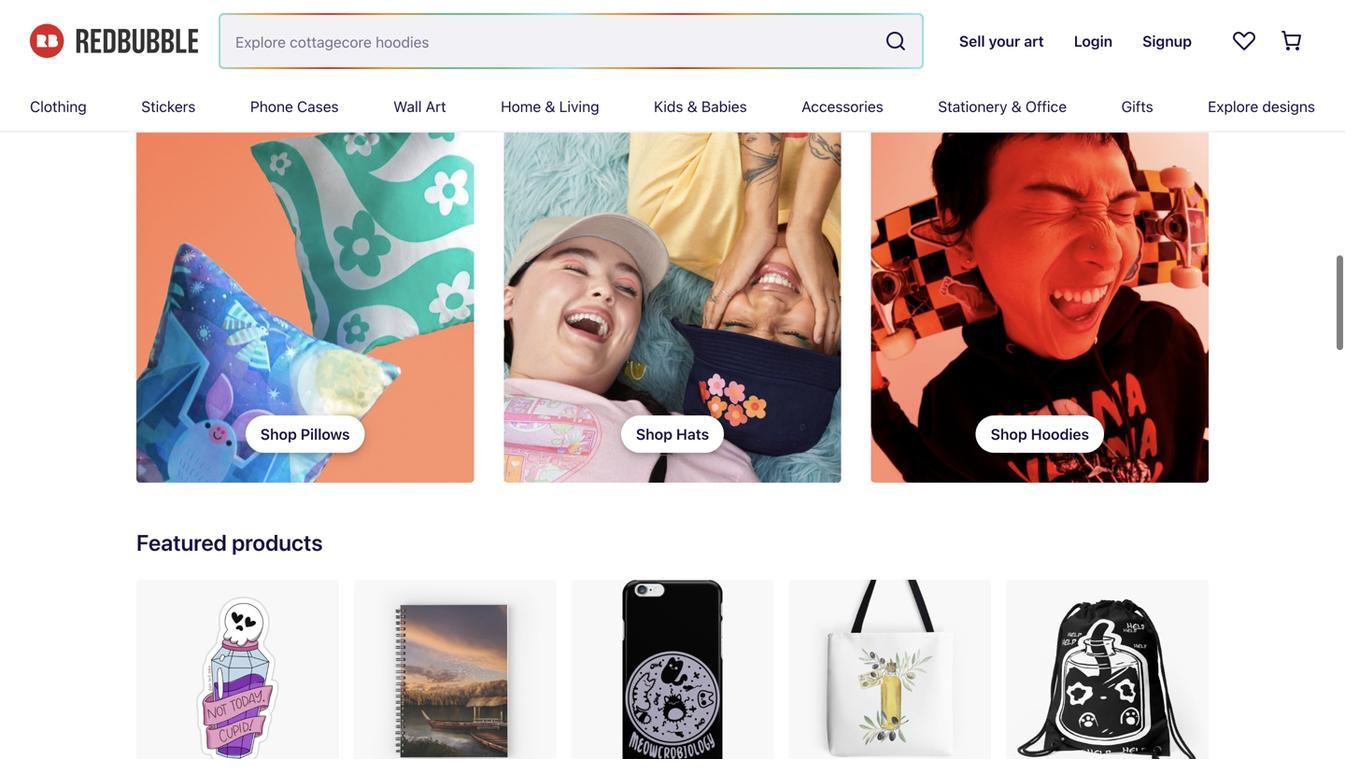 Task type: vqa. For each thing, say whether or not it's contained in the screenshot.
Wall Art link
yes



Task type: locate. For each thing, give the bounding box(es) containing it.
& right kids
[[687, 98, 698, 115]]

stationery
[[938, 98, 1007, 115]]

3 & from the left
[[1011, 98, 1022, 115]]

& left the office
[[1011, 98, 1022, 115]]

&
[[545, 98, 555, 115], [687, 98, 698, 115], [1011, 98, 1022, 115]]

gifts link
[[1121, 82, 1153, 131]]

babies
[[701, 98, 747, 115]]

kids
[[654, 98, 683, 115]]

1 horizontal spatial &
[[687, 98, 698, 115]]

& for stationery
[[1011, 98, 1022, 115]]

0 horizontal spatial &
[[545, 98, 555, 115]]

featured products
[[136, 530, 323, 556]]

explore designs link
[[1208, 82, 1315, 131]]

wall art link
[[393, 82, 446, 131]]

home
[[501, 98, 541, 115]]

2 & from the left
[[687, 98, 698, 115]]

accessories link
[[802, 82, 883, 131]]

designs
[[1262, 98, 1315, 115]]

Search term search field
[[220, 15, 877, 67]]

menu bar containing clothing
[[30, 82, 1315, 131]]

None field
[[220, 15, 922, 67]]

1 & from the left
[[545, 98, 555, 115]]

wall
[[393, 98, 422, 115]]

cases
[[297, 98, 339, 115]]

explore designs
[[1208, 98, 1315, 115]]

explore
[[1208, 98, 1258, 115]]

phone cases
[[250, 98, 339, 115]]

& left living
[[545, 98, 555, 115]]

office
[[1026, 98, 1067, 115]]

kids & babies
[[654, 98, 747, 115]]

stationery & office
[[938, 98, 1067, 115]]

menu bar
[[30, 82, 1315, 131]]

products
[[232, 530, 323, 556]]

clothing
[[30, 98, 87, 115]]

redbubble logo image
[[30, 24, 198, 58]]

kids & babies link
[[654, 82, 747, 131]]

art
[[426, 98, 446, 115]]

shop hats image
[[504, 109, 841, 483]]

shop pillows image
[[136, 109, 474, 483]]

2 horizontal spatial &
[[1011, 98, 1022, 115]]



Task type: describe. For each thing, give the bounding box(es) containing it.
gifts
[[1121, 98, 1153, 115]]

stickers
[[141, 98, 196, 115]]

living
[[559, 98, 599, 115]]

wall art
[[393, 98, 446, 115]]

home & living link
[[501, 82, 599, 131]]

& for kids
[[687, 98, 698, 115]]

& for home
[[545, 98, 555, 115]]

featured
[[136, 530, 227, 556]]

stickers link
[[141, 82, 196, 131]]

accessories
[[802, 98, 883, 115]]

phone
[[250, 98, 293, 115]]

clothing link
[[30, 82, 87, 131]]

phone cases link
[[250, 82, 339, 131]]

home & living
[[501, 98, 599, 115]]

stationery & office link
[[938, 82, 1067, 131]]

shop hoodies image
[[871, 109, 1209, 483]]



